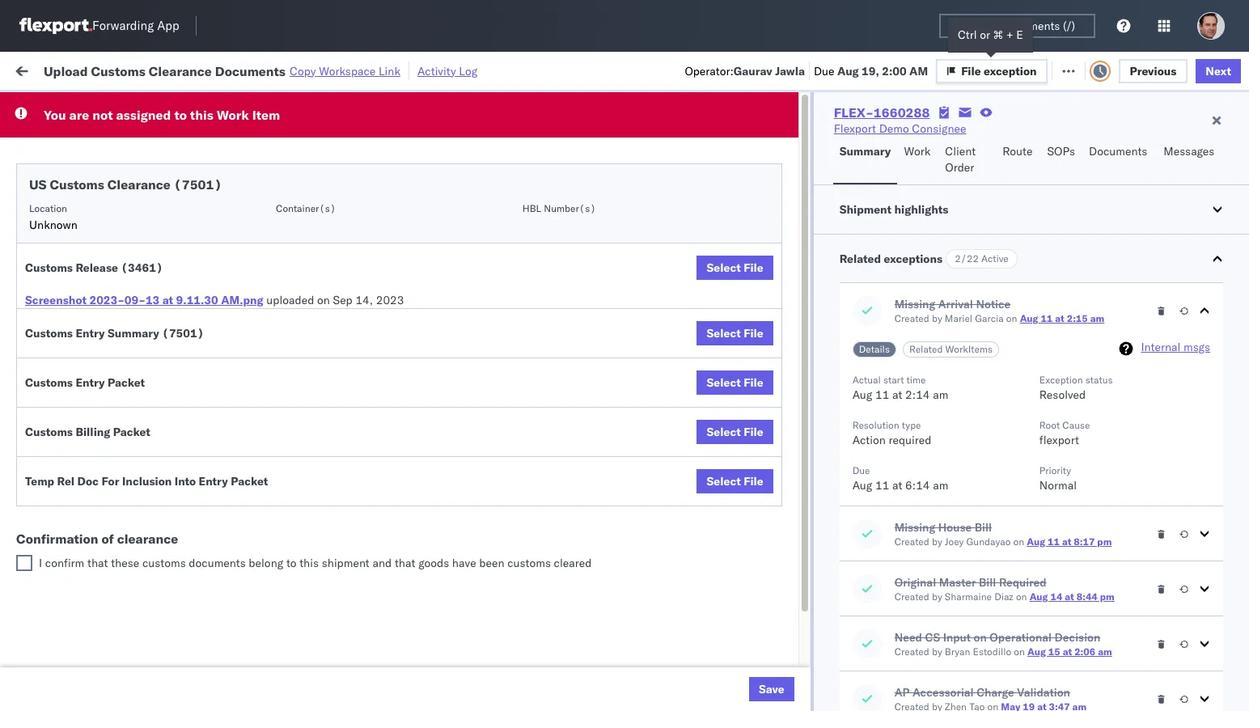 Task type: locate. For each thing, give the bounding box(es) containing it.
schedule pickup from rotterdam, netherlands link
[[37, 580, 230, 612]]

flex id button
[[859, 129, 972, 145]]

pm for 6:00 pm cst, dec 23, 2022
[[288, 447, 306, 462]]

on inside original master bill required created by sharmaine diaz on aug 14 at 8:44 pm
[[1016, 591, 1027, 603]]

from for confirm pickup from los angeles, ca link
[[119, 438, 143, 453]]

aug inside need cs input on operational decision created by bryan estodillo on aug 15 at 2:06 am
[[1027, 646, 1046, 658]]

1 vertical spatial karl
[[844, 589, 865, 604]]

am
[[1090, 312, 1104, 324], [933, 388, 948, 402], [933, 478, 948, 493], [1098, 646, 1112, 658]]

delivery inside button
[[81, 482, 123, 496]]

1 vertical spatial 10:30
[[260, 661, 292, 675]]

1 lagerfeld from the top
[[868, 554, 916, 568]]

bill for master
[[979, 575, 996, 590]]

am
[[909, 64, 928, 78], [288, 162, 306, 177], [288, 198, 306, 212], [288, 233, 306, 248], [288, 305, 306, 319], [288, 483, 306, 497]]

clearance inside button
[[125, 331, 177, 346]]

1 horizontal spatial to
[[286, 556, 297, 570]]

confirm pickup from los angeles, ca
[[37, 438, 212, 469]]

on inside missing house bill created by joey gundayao on aug 11 at 8:17 pm
[[1013, 536, 1024, 548]]

flex-1846748 down flex id button
[[893, 162, 977, 177]]

776
[[305, 63, 326, 77]]

2 vertical spatial flex-2130387
[[893, 661, 977, 675]]

23, for 2022
[[361, 447, 378, 462]]

from inside schedule pickup from rotterdam, netherlands
[[126, 580, 150, 595]]

entry
[[76, 326, 105, 341], [76, 375, 105, 390], [199, 474, 228, 489]]

0 vertical spatial 10:30
[[260, 554, 292, 568]]

1 horizontal spatial client
[[945, 144, 976, 159]]

pickup inside confirm pickup from los angeles, ca
[[81, 438, 116, 453]]

entry for summary
[[76, 326, 105, 341]]

1 vertical spatial lagerfeld
[[868, 589, 916, 604]]

select file button for customs billing packet
[[697, 420, 773, 444]]

cst, for 10:30 pm cst, jan 28, 2023
[[315, 661, 341, 675]]

on right garcia
[[1006, 312, 1017, 324]]

4 1:59 from the top
[[260, 305, 285, 319]]

flexport. image
[[19, 18, 92, 34]]

3 uetu5238478 from the top
[[1083, 447, 1162, 461]]

flex-2130387
[[893, 554, 977, 568], [893, 589, 977, 604], [893, 661, 977, 675]]

0 vertical spatial dec
[[337, 447, 358, 462]]

delivery for 1:59 am cdt, nov 5, 2022
[[88, 161, 130, 176]]

0 horizontal spatial customs
[[142, 556, 186, 570]]

1 horizontal spatial that
[[395, 556, 415, 570]]

from right 2023-
[[126, 296, 150, 310]]

0 horizontal spatial action
[[852, 433, 886, 447]]

filtered by:
[[16, 99, 74, 114]]

ocean fcl for confirm pickup from los angeles, ca link
[[495, 447, 552, 462]]

screenshot 2023-09-13 at 9.11.30 am.png uploaded on sep 14, 2023
[[25, 293, 404, 307]]

1 vertical spatial packet
[[113, 425, 150, 439]]

ready
[[124, 100, 153, 112]]

1 ocean fcl from the top
[[495, 162, 552, 177]]

mode button
[[487, 129, 576, 145]]

flex-1846748
[[893, 162, 977, 177], [893, 198, 977, 212], [893, 233, 977, 248], [893, 269, 977, 284], [893, 305, 977, 319], [893, 340, 977, 355]]

3 integration test account - karl lagerfeld from the top
[[705, 661, 916, 675]]

flex-1889466 down 2:14
[[893, 411, 977, 426]]

los for confirm pickup from los angeles, ca link
[[146, 438, 164, 453]]

created down the need
[[894, 646, 929, 658]]

created inside need cs input on operational decision created by bryan estodillo on aug 15 at 2:06 am
[[894, 646, 929, 658]]

bill up diaz
[[979, 575, 996, 590]]

upload for 1st upload customs clearance documents 'link' from the top
[[37, 331, 74, 346]]

1 vertical spatial missing
[[894, 520, 935, 535]]

select file
[[707, 260, 763, 275], [707, 326, 763, 341], [707, 375, 763, 390], [707, 425, 763, 439], [707, 474, 763, 489]]

2 vertical spatial upload
[[37, 652, 74, 666]]

2 vertical spatial karl
[[844, 661, 865, 675]]

flex id
[[867, 132, 898, 144]]

at left 2:15
[[1055, 312, 1064, 324]]

customs left 'billing'
[[25, 425, 73, 439]]

2 vertical spatial lagerfeld
[[868, 661, 916, 675]]

1893174
[[928, 518, 977, 533]]

created left mariel
[[894, 312, 929, 324]]

am for third schedule pickup from los angeles, ca link from the bottom of the page
[[288, 305, 306, 319]]

5 1846748 from the top
[[928, 305, 977, 319]]

3 flex-1846748 from the top
[[893, 233, 977, 248]]

schedule up screenshot
[[37, 268, 85, 283]]

customs up customs billing packet
[[25, 375, 73, 390]]

forwarding app link
[[19, 18, 179, 34]]

upload down netherlands
[[37, 652, 74, 666]]

1 horizontal spatial due
[[852, 464, 870, 476]]

1 vertical spatial account
[[789, 589, 831, 604]]

2 karl from the top
[[844, 589, 865, 604]]

2 confirm from the top
[[37, 482, 79, 496]]

mode
[[495, 132, 520, 144]]

upload customs clearance documents link
[[37, 330, 230, 363], [37, 651, 230, 683]]

los inside confirm pickup from los angeles, ca
[[146, 438, 164, 453]]

4 nov from the top
[[338, 305, 359, 319]]

at inside original master bill required created by sharmaine diaz on aug 14 at 8:44 pm
[[1065, 591, 1074, 603]]

3 2130387 from the top
[[928, 661, 977, 675]]

upload customs clearance documents for 1st upload customs clearance documents 'link' from the top
[[37, 331, 177, 362]]

1 horizontal spatial action
[[1192, 63, 1228, 77]]

hbl number(s)
[[522, 202, 596, 214]]

aug inside due aug 11 at 6:14 am
[[852, 478, 872, 493]]

2 uetu5238478 from the top
[[1083, 411, 1162, 426]]

1 vertical spatial bill
[[979, 575, 996, 590]]

4 ocean fcl from the top
[[495, 305, 552, 319]]

0 horizontal spatial that
[[87, 556, 108, 570]]

2 schedule pickup from los angeles, ca from the top
[[37, 224, 218, 255]]

1 lhuu7894563, uetu5238478 from the top
[[997, 375, 1162, 390]]

4 by from the top
[[932, 646, 942, 658]]

0 horizontal spatial client
[[600, 132, 626, 144]]

documents
[[189, 556, 246, 570]]

3 ocean fcl from the top
[[495, 233, 552, 248]]

schedule left 2023-
[[37, 296, 85, 310]]

appointment up us customs clearance (7501)
[[132, 161, 199, 176]]

2 1:59 am cdt, nov 5, 2022 from the top
[[260, 198, 404, 212]]

customs down clearance
[[142, 556, 186, 570]]

exception
[[1039, 374, 1083, 386]]

am inside need cs input on operational decision created by bryan estodillo on aug 15 at 2:06 am
[[1098, 646, 1112, 658]]

0 horizontal spatial related
[[839, 252, 881, 266]]

related for related workitems
[[909, 343, 943, 355]]

1846748 down mariel
[[928, 340, 977, 355]]

maeu9408431 for 10:30 pm cst, jan 23, 2023
[[1102, 554, 1184, 568]]

customs right the been
[[507, 556, 551, 570]]

4 lhuu7894563, uetu5238478 from the top
[[997, 482, 1162, 497]]

0 vertical spatial 2130387
[[928, 554, 977, 568]]

work right import
[[177, 63, 205, 77]]

time
[[906, 374, 926, 386]]

cdt,
[[309, 162, 336, 177], [309, 198, 336, 212], [309, 233, 336, 248], [309, 305, 336, 319]]

schedule delivery appointment link up 2023-
[[37, 267, 199, 284]]

angeles, for 1st schedule pickup from los angeles, ca link
[[174, 189, 218, 203]]

to
[[174, 107, 187, 123], [286, 556, 297, 570]]

select file button for temp rel doc for inclusion into entry packet
[[697, 469, 773, 493]]

schedule delivery appointment down of
[[37, 553, 199, 568]]

house
[[938, 520, 972, 535]]

1 horizontal spatial this
[[299, 556, 319, 570]]

4 test123456 from the top
[[1102, 340, 1170, 355]]

upload inside button
[[37, 331, 74, 346]]

and
[[372, 556, 392, 570]]

0 horizontal spatial due
[[814, 64, 834, 78]]

1 vertical spatial pm
[[295, 554, 313, 568]]

3 select from the top
[[707, 375, 741, 390]]

0 vertical spatial pm
[[1097, 536, 1112, 548]]

am for fourth schedule delivery appointment link from the bottom of the page
[[288, 162, 306, 177]]

2 schedule delivery appointment link from the top
[[37, 267, 199, 284]]

0 vertical spatial jan
[[344, 554, 362, 568]]

schedule delivery appointment up 2023-
[[37, 268, 199, 283]]

3 lagerfeld from the top
[[868, 661, 916, 675]]

2 horizontal spatial work
[[904, 144, 931, 159]]

2 vertical spatial maeu9408431
[[1102, 661, 1184, 675]]

am for 2nd schedule pickup from los angeles, ca link from the top
[[288, 233, 306, 248]]

copy
[[290, 64, 316, 78]]

gaurav
[[734, 64, 772, 78]]

notice
[[976, 297, 1011, 311]]

schedule up customs billing packet
[[37, 367, 85, 381]]

at inside missing arrival notice created by mariel garcia on aug 11 at 2:15 am
[[1055, 312, 1064, 324]]

original master bill required created by sharmaine diaz on aug 14 at 8:44 pm
[[894, 575, 1115, 603]]

1 resize handle column header from the left
[[231, 125, 251, 711]]

(7501) for customs entry summary (7501)
[[162, 326, 204, 341]]

schedule pickup from los angeles, ca for 1st schedule pickup from los angeles, ca link
[[37, 189, 218, 220]]

schedule pickup from los angeles, ca for 2nd schedule pickup from los angeles, ca link from the top
[[37, 224, 218, 255]]

2 vertical spatial 2130387
[[928, 661, 977, 675]]

(3461)
[[121, 260, 163, 275]]

1 schedule pickup from los angeles, ca from the top
[[37, 189, 218, 220]]

due inside due aug 11 at 6:14 am
[[852, 464, 870, 476]]

gvcu5265864 for 10:30 pm cst, jan 23, 2023
[[997, 553, 1076, 568]]

us customs clearance (7501)
[[29, 176, 222, 193]]

appointment down clearance
[[132, 553, 199, 568]]

forwarding
[[92, 18, 154, 34]]

customs release (3461)
[[25, 260, 163, 275]]

1662119
[[928, 625, 977, 640]]

confirm for confirm delivery
[[37, 482, 79, 496]]

created
[[894, 312, 929, 324], [894, 536, 929, 548], [894, 591, 929, 603], [894, 646, 929, 658]]

angeles,
[[174, 189, 218, 203], [174, 224, 218, 239], [174, 296, 218, 310], [174, 367, 218, 381], [167, 438, 212, 453], [174, 509, 218, 524]]

am right 2:15
[[1090, 312, 1104, 324]]

ca down us
[[37, 205, 53, 220]]

1 horizontal spatial customs
[[507, 556, 551, 570]]

by down flex-1893174
[[932, 536, 942, 548]]

4 5, from the top
[[362, 305, 373, 319]]

lhuu7894563, up 'priority'
[[997, 447, 1080, 461]]

by down cs
[[932, 646, 942, 658]]

related inside related workitems button
[[909, 343, 943, 355]]

4 lhuu7894563, from the top
[[997, 482, 1080, 497]]

2130387 down joey at the bottom right
[[928, 554, 977, 568]]

2 vertical spatial account
[[789, 661, 831, 675]]

2 ceau7522281, from the top
[[997, 197, 1080, 212]]

by
[[932, 312, 942, 324], [932, 536, 942, 548], [932, 591, 942, 603], [932, 646, 942, 658]]

1 karl from the top
[[844, 554, 865, 568]]

2 flex-2130387 from the top
[[893, 589, 977, 604]]

upload customs clearance documents link down schedule pickup from rotterdam, netherlands button
[[37, 651, 230, 683]]

pm for 10:30 pm cst, jan 23, 2023
[[295, 554, 313, 568]]

customs up the : at the top
[[91, 63, 146, 79]]

mbl/mawb numbers
[[1102, 132, 1201, 144]]

gvcu5265864
[[997, 553, 1076, 568], [997, 589, 1076, 604], [997, 660, 1076, 675]]

uetu5238478 for schedule pickup from los angeles, ca
[[1083, 375, 1162, 390]]

app
[[157, 18, 179, 34]]

5 hlxu8034992 from the top
[[1168, 304, 1248, 319]]

0 horizontal spatial to
[[174, 107, 187, 123]]

2 schedule pickup from los angeles, ca button from the top
[[37, 224, 230, 258]]

1 jan from the top
[[344, 554, 362, 568]]

1 horizontal spatial related
[[909, 343, 943, 355]]

maeu9408431 down maeu9736123
[[1102, 554, 1184, 568]]

schedule up unknown
[[37, 189, 85, 203]]

summary inside button
[[839, 144, 891, 159]]

0 horizontal spatial consignee
[[705, 132, 752, 144]]

at left risk
[[329, 63, 339, 77]]

copy workspace link button
[[290, 64, 400, 78]]

3 created from the top
[[894, 591, 929, 603]]

0 horizontal spatial numbers
[[997, 138, 1037, 150]]

1 vertical spatial dec
[[338, 483, 359, 497]]

1 ca from the top
[[37, 205, 53, 220]]

aug right garcia
[[1020, 312, 1038, 324]]

0 vertical spatial account
[[789, 554, 831, 568]]

confirm inside confirm pickup from los angeles, ca
[[37, 438, 79, 453]]

goods
[[418, 556, 449, 570]]

0 vertical spatial related
[[839, 252, 881, 266]]

1 horizontal spatial numbers
[[1161, 132, 1201, 144]]

los down upload customs clearance documents button
[[152, 367, 171, 381]]

location
[[29, 202, 67, 214]]

am inside actual start time aug 11 at 2:14 am
[[933, 388, 948, 402]]

3 schedule delivery appointment button from the top
[[37, 410, 199, 428]]

1846748 down flex id button
[[928, 162, 977, 177]]

3 select file from the top
[[707, 375, 763, 390]]

select for customs billing packet
[[707, 425, 741, 439]]

0 horizontal spatial summary
[[108, 326, 159, 341]]

bill
[[975, 520, 992, 535], [979, 575, 996, 590]]

select for customs entry summary (7501)
[[707, 326, 741, 341]]

lhuu7894563, uetu5238478 for schedule pickup from los angeles, ca
[[997, 375, 1162, 390]]

bill inside original master bill required created by sharmaine diaz on aug 14 at 8:44 pm
[[979, 575, 996, 590]]

upload up by:
[[44, 63, 88, 79]]

numbers
[[1161, 132, 1201, 144], [997, 138, 1037, 150]]

2 integration test account - karl lagerfeld from the top
[[705, 589, 916, 604]]

+
[[1006, 28, 1013, 42]]

1 vertical spatial this
[[299, 556, 319, 570]]

1 vertical spatial upload customs clearance documents
[[37, 652, 177, 682]]

2:15
[[1067, 312, 1088, 324]]

0 vertical spatial entry
[[76, 326, 105, 341]]

ca up customs billing packet
[[37, 383, 53, 398]]

angeles, for confirm pickup from los angeles, ca link
[[167, 438, 212, 453]]

customs up screenshot
[[25, 260, 73, 275]]

1 vertical spatial pm
[[1100, 591, 1115, 603]]

ca for 2nd schedule pickup from los angeles, ca link from the top
[[37, 241, 53, 255]]

1 vertical spatial integration test account - karl lagerfeld
[[705, 589, 916, 604]]

1 vertical spatial (7501)
[[162, 326, 204, 341]]

shipment
[[322, 556, 370, 570]]

messages
[[1164, 144, 1215, 159]]

1 select file from the top
[[707, 260, 763, 275]]

2 vertical spatial packet
[[231, 474, 268, 489]]

import work
[[137, 63, 205, 77]]

lhuu7894563, for schedule pickup from los angeles, ca
[[997, 375, 1080, 390]]

created down flex-1893174
[[894, 536, 929, 548]]

2 vertical spatial gvcu5265864
[[997, 660, 1076, 675]]

resize handle column header for deadline
[[411, 125, 430, 711]]

0 vertical spatial gvcu5265864
[[997, 553, 1076, 568]]

next
[[1206, 64, 1231, 78]]

ca for confirm pickup from los angeles, ca link
[[37, 454, 53, 469]]

2 upload customs clearance documents link from the top
[[37, 651, 230, 683]]

at right 13
[[162, 293, 173, 307]]

internal
[[1141, 340, 1181, 354]]

original
[[894, 575, 936, 590]]

resize handle column header
[[231, 125, 251, 711], [411, 125, 430, 711], [468, 125, 487, 711], [573, 125, 592, 711], [678, 125, 697, 711], [840, 125, 859, 711], [969, 125, 989, 711], [1074, 125, 1094, 711], [1208, 125, 1227, 711]]

integration test account - karl lagerfeld for 10:30 pm cst, jan 23, 2023
[[705, 554, 916, 568]]

1 vertical spatial integration
[[705, 589, 761, 604]]

nov for fourth schedule delivery appointment link from the bottom of the page
[[338, 162, 359, 177]]

23,
[[361, 447, 378, 462], [364, 554, 382, 568]]

pm right 6:00
[[288, 447, 306, 462]]

1 flex-2130387 from the top
[[893, 554, 977, 568]]

missing left arrival
[[894, 297, 935, 311]]

lhuu7894563, for confirm delivery
[[997, 482, 1080, 497]]

5 fcl from the top
[[531, 447, 552, 462]]

3 1:59 am cdt, nov 5, 2022 from the top
[[260, 233, 404, 248]]

from
[[126, 189, 150, 203], [126, 224, 150, 239], [126, 296, 150, 310], [126, 367, 150, 381], [119, 438, 143, 453], [126, 509, 150, 524], [126, 580, 150, 595]]

am.png
[[221, 293, 263, 307]]

packet right 'billing'
[[113, 425, 150, 439]]

0 vertical spatial integration
[[705, 554, 761, 568]]

related up the 'time'
[[909, 343, 943, 355]]

schedule delivery appointment button down workitem button
[[37, 161, 199, 178]]

ctrl
[[958, 28, 977, 42]]

los for first schedule pickup from los angeles, ca link from the bottom
[[152, 509, 171, 524]]

1846748 up 2/22
[[928, 233, 977, 248]]

ca up the temp
[[37, 454, 53, 469]]

None checkbox
[[16, 555, 32, 571]]

0 vertical spatial upload customs clearance documents
[[37, 331, 177, 362]]

upload customs clearance documents up customs entry packet
[[37, 331, 177, 362]]

customs inside button
[[77, 331, 122, 346]]

1 integration test account - karl lagerfeld from the top
[[705, 554, 916, 568]]

select file for customs entry packet
[[707, 375, 763, 390]]

2023 right 28,
[[385, 661, 413, 675]]

integration test account - karl lagerfeld for 10:30 pm cst, jan 28, 2023
[[705, 661, 916, 675]]

pm
[[288, 447, 306, 462], [295, 554, 313, 568], [295, 661, 313, 675]]

related down shipment in the right of the page
[[839, 252, 881, 266]]

5 ocean fcl from the top
[[495, 447, 552, 462]]

flex-
[[834, 104, 874, 121], [893, 162, 928, 177], [893, 198, 928, 212], [893, 233, 928, 248], [893, 269, 928, 284], [893, 305, 928, 319], [893, 340, 928, 355], [893, 376, 928, 390], [893, 411, 928, 426], [893, 447, 928, 462], [893, 483, 928, 497], [893, 518, 928, 533], [893, 554, 928, 568], [893, 589, 928, 604], [893, 625, 928, 640], [893, 661, 928, 675]]

sops
[[1047, 144, 1075, 159]]

0 horizontal spatial work
[[177, 63, 205, 77]]

bill inside missing house bill created by joey gundayao on aug 11 at 8:17 pm
[[975, 520, 992, 535]]

4 select from the top
[[707, 425, 741, 439]]

entry down 2023-
[[76, 326, 105, 341]]

cst, for 6:00 pm cst, dec 23, 2022
[[308, 447, 334, 462]]

by inside original master bill required created by sharmaine diaz on aug 14 at 8:44 pm
[[932, 591, 942, 603]]

2 vertical spatial integration
[[705, 661, 761, 675]]

aug inside missing arrival notice created by mariel garcia on aug 11 at 2:15 am
[[1020, 312, 1038, 324]]

0 vertical spatial packet
[[108, 375, 145, 390]]

jan left 28,
[[344, 661, 362, 675]]

angeles, for third schedule pickup from los angeles, ca link from the bottom of the page
[[174, 296, 218, 310]]

0 vertical spatial missing
[[894, 297, 935, 311]]

Search Shipments (/) text field
[[939, 14, 1095, 38]]

client name
[[600, 132, 655, 144]]

7 ocean fcl from the top
[[495, 661, 552, 675]]

2/22
[[955, 252, 979, 265]]

from down upload customs clearance documents button
[[126, 367, 150, 381]]

upload customs clearance documents down schedule pickup from rotterdam, netherlands
[[37, 652, 177, 682]]

2 cdt, from the top
[[309, 198, 336, 212]]

am right 2:14
[[933, 388, 948, 402]]

upload customs clearance documents copy workspace link
[[44, 63, 400, 79]]

from up temp rel doc for inclusion into entry packet
[[119, 438, 143, 453]]

1 upload customs clearance documents from the top
[[37, 331, 177, 362]]

0 vertical spatial confirm
[[37, 438, 79, 453]]

19,
[[862, 64, 879, 78]]

consignee for bookings test consignee
[[780, 518, 834, 533]]

uetu5238478 up maeu9736123
[[1083, 482, 1162, 497]]

3 test123456 from the top
[[1102, 305, 1170, 319]]

0 vertical spatial flex-2130387
[[893, 554, 977, 568]]

0 vertical spatial maeu9408431
[[1102, 554, 1184, 568]]

am inside due aug 11 at 6:14 am
[[933, 478, 948, 493]]

0 vertical spatial bill
[[975, 520, 992, 535]]

1 by from the top
[[932, 312, 942, 324]]

5 select file button from the top
[[697, 469, 773, 493]]

missing inside missing arrival notice created by mariel garcia on aug 11 at 2:15 am
[[894, 297, 935, 311]]

at inside actual start time aug 11 at 2:14 am
[[892, 388, 902, 402]]

1 upload customs clearance documents link from the top
[[37, 330, 230, 363]]

packet for customs billing packet
[[113, 425, 150, 439]]

lhuu7894563, up root
[[997, 375, 1080, 390]]

4 select file button from the top
[[697, 420, 773, 444]]

0 vertical spatial pm
[[288, 447, 306, 462]]

0 vertical spatial lagerfeld
[[868, 554, 916, 568]]

flexport demo consignee
[[834, 121, 966, 136]]

1 vertical spatial due
[[852, 464, 870, 476]]

next button
[[1196, 59, 1241, 83]]

ceau7522281, hlxu6269489, hlxu8034992 for third schedule pickup from los angeles, ca link from the bottom of the page
[[997, 304, 1248, 319]]

los up inclusion
[[146, 438, 164, 453]]

uetu5238478 down cause
[[1083, 447, 1162, 461]]

2 vertical spatial work
[[904, 144, 931, 159]]

select file for temp rel doc for inclusion into entry packet
[[707, 474, 763, 489]]

1 vertical spatial jan
[[344, 661, 362, 675]]

2 vertical spatial integration test account - karl lagerfeld
[[705, 661, 916, 675]]

flex-1846748 down exceptions
[[893, 269, 977, 284]]

customs billing packet
[[25, 425, 150, 439]]

0 vertical spatial integration test account - karl lagerfeld
[[705, 554, 916, 568]]

from down 'these'
[[126, 580, 150, 595]]

file for customs entry packet
[[744, 375, 763, 390]]

5 schedule from the top
[[37, 296, 85, 310]]

resize handle column header for workitem
[[231, 125, 251, 711]]

1 vertical spatial related
[[909, 343, 943, 355]]

0 vertical spatial upload
[[44, 63, 88, 79]]

created inside missing house bill created by joey gundayao on aug 11 at 8:17 pm
[[894, 536, 929, 548]]

1 vertical spatial upload
[[37, 331, 74, 346]]

test123456 for 2nd schedule pickup from los angeles, ca link from the top
[[1102, 233, 1170, 248]]

5 resize handle column header from the left
[[678, 125, 697, 711]]

11 inside due aug 11 at 6:14 am
[[875, 478, 889, 493]]

pm right 8:17
[[1097, 536, 1112, 548]]

exception down e
[[995, 63, 1048, 77]]

missing for missing house bill
[[894, 520, 935, 535]]

upload customs clearance documents inside button
[[37, 331, 177, 362]]

lagerfeld for 10:30 pm cst, jan 23, 2023
[[868, 554, 916, 568]]

on down required
[[1016, 591, 1027, 603]]

flex-1846748 down mariel
[[893, 340, 977, 355]]

1889466 down related workitems button
[[928, 376, 977, 390]]

consignee inside flexport demo consignee link
[[912, 121, 966, 136]]

ocean fcl for 2nd schedule pickup from los angeles, ca link from the top
[[495, 233, 552, 248]]

1 vertical spatial entry
[[76, 375, 105, 390]]

1 confirm from the top
[[37, 438, 79, 453]]

2 account from the top
[[789, 589, 831, 604]]

ca for 1st schedule pickup from los angeles, ca link
[[37, 205, 53, 220]]

11 down the start
[[875, 388, 889, 402]]

2 vertical spatial 2023
[[385, 661, 413, 675]]

5 select file from the top
[[707, 474, 763, 489]]

pm left 28,
[[295, 661, 313, 675]]

location unknown
[[29, 202, 78, 232]]

exception
[[995, 63, 1048, 77], [984, 64, 1037, 78]]

2 resize handle column header from the left
[[411, 125, 430, 711]]

on down msdu7304509
[[1013, 536, 1024, 548]]

1:59 am cdt, nov 5, 2022 for 2nd schedule pickup from los angeles, ca link from the top
[[260, 233, 404, 248]]

gvcu5265864 for 10:30 pm cst, jan 28, 2023
[[997, 660, 1076, 675]]

6:00
[[260, 447, 285, 462]]

1 select file button from the top
[[697, 256, 773, 280]]

temp
[[25, 474, 54, 489]]

have
[[452, 556, 476, 570]]

schedule delivery appointment button up confirm pickup from los angeles, ca
[[37, 410, 199, 428]]

1 account from the top
[[789, 554, 831, 568]]

1 schedule delivery appointment from the top
[[37, 161, 199, 176]]

4 schedule pickup from los angeles, ca from the top
[[37, 367, 218, 398]]

3 ceau7522281, hlxu6269489, hlxu8034992 from the top
[[997, 233, 1248, 248]]

6 schedule from the top
[[37, 367, 85, 381]]

from inside confirm pickup from los angeles, ca
[[119, 438, 143, 453]]

3 5, from the top
[[362, 233, 373, 248]]

details button
[[852, 341, 896, 358]]

8:00 am cst, dec 24, 2022
[[260, 483, 410, 497]]

select file for customs entry summary (7501)
[[707, 326, 763, 341]]

1 vertical spatial 2023
[[385, 554, 413, 568]]

resize handle column header for flex id
[[969, 125, 989, 711]]

2 vertical spatial pm
[[295, 661, 313, 675]]

aug left 15 in the bottom right of the page
[[1027, 646, 1046, 658]]

ca inside confirm pickup from los angeles, ca
[[37, 454, 53, 469]]

missing inside missing house bill created by joey gundayao on aug 11 at 8:17 pm
[[894, 520, 935, 535]]

2 flex-1889466 from the top
[[893, 411, 977, 426]]

2 created from the top
[[894, 536, 929, 548]]

schedule delivery appointment button up 2023-
[[37, 267, 199, 285]]

documents button
[[1082, 137, 1157, 184]]

karl
[[844, 554, 865, 568], [844, 589, 865, 604], [844, 661, 865, 675]]

gundayao
[[966, 536, 1011, 548]]

2 horizontal spatial consignee
[[912, 121, 966, 136]]

ca down screenshot
[[37, 312, 53, 326]]

1 vertical spatial confirm
[[37, 482, 79, 496]]

10:30 for 10:30 pm cst, jan 23, 2023
[[260, 554, 292, 568]]

los for 2nd schedule pickup from los angeles, ca link from the top
[[152, 224, 171, 239]]

2 by from the top
[[932, 536, 942, 548]]

lagerfeld up original
[[868, 554, 916, 568]]

1 horizontal spatial summary
[[839, 144, 891, 159]]

msgs
[[1184, 340, 1210, 354]]

angeles, inside confirm pickup from los angeles, ca
[[167, 438, 212, 453]]

flex-1889466 down related workitems button
[[893, 376, 977, 390]]

lhuu7894563, down 'priority'
[[997, 482, 1080, 497]]

entry right into at the bottom left of the page
[[199, 474, 228, 489]]

1 vertical spatial maeu9408431
[[1102, 589, 1184, 604]]

5 schedule pickup from los angeles, ca button from the top
[[37, 508, 230, 542]]

0 vertical spatial this
[[190, 107, 213, 123]]

message
[[218, 63, 263, 77]]

maeu9408431 down --
[[1102, 661, 1184, 675]]

schedule delivery appointment up confirm pickup from los angeles, ca
[[37, 411, 199, 425]]

0 vertical spatial summary
[[839, 144, 891, 159]]

entry up customs billing packet
[[76, 375, 105, 390]]

customs down screenshot
[[25, 326, 73, 341]]

4 appointment from the top
[[132, 553, 199, 568]]

internal msgs button
[[1141, 340, 1210, 356]]

activity
[[417, 64, 456, 78]]

0 vertical spatial action
[[1192, 63, 1228, 77]]

4 flex-1889466 from the top
[[893, 483, 977, 497]]

status
[[89, 100, 117, 112]]

client order button
[[939, 137, 996, 184]]

0 vertical spatial upload customs clearance documents link
[[37, 330, 230, 363]]

1 vertical spatial 2130387
[[928, 589, 977, 604]]

ceau7522281, hlxu6269489, hlxu8034992 for 2nd schedule pickup from los angeles, ca link from the top
[[997, 233, 1248, 248]]

flex- up type
[[893, 376, 928, 390]]

10:30 pm cst, jan 23, 2023
[[260, 554, 413, 568]]

created inside missing arrival notice created by mariel garcia on aug 11 at 2:15 am
[[894, 312, 929, 324]]

billing
[[76, 425, 110, 439]]

1 vertical spatial upload customs clearance documents link
[[37, 651, 230, 683]]

ca for second schedule pickup from los angeles, ca link from the bottom of the page
[[37, 383, 53, 398]]

6 resize handle column header from the left
[[840, 125, 859, 711]]

1 missing from the top
[[894, 297, 935, 311]]

select file button for customs release (3461)
[[697, 256, 773, 280]]

7 resize handle column header from the left
[[969, 125, 989, 711]]

1 vertical spatial to
[[286, 556, 297, 570]]

1 horizontal spatial consignee
[[780, 518, 834, 533]]

2 that from the left
[[395, 556, 415, 570]]

from up (3461)
[[126, 224, 150, 239]]

1 ceau7522281, hlxu6269489, hlxu8034992 from the top
[[997, 162, 1248, 176]]

8 resize handle column header from the left
[[1074, 125, 1094, 711]]

1 vertical spatial action
[[852, 433, 886, 447]]

4 1:59 am cdt, nov 5, 2022 from the top
[[260, 305, 404, 319]]

from for second schedule pickup from los angeles, ca link from the bottom of the page
[[126, 367, 150, 381]]

0 vertical spatial karl
[[844, 554, 865, 568]]

schedule down location
[[37, 224, 85, 239]]

4 cdt, from the top
[[309, 305, 336, 319]]

1 horizontal spatial work
[[217, 107, 249, 123]]

1 vertical spatial flex-2130387
[[893, 589, 977, 604]]

bookings
[[705, 518, 753, 533]]

ceau7522281, hlxu6269489, hlxu8034992 for 1st upload customs clearance documents 'link' from the top
[[997, 340, 1248, 354]]

jan left and
[[344, 554, 362, 568]]

1:59 am cdt, nov 5, 2022 for third schedule pickup from los angeles, ca link from the bottom of the page
[[260, 305, 404, 319]]

pickup inside schedule pickup from rotterdam, netherlands
[[88, 580, 123, 595]]

upload customs clearance documents button
[[37, 330, 230, 364]]

los for 1st schedule pickup from los angeles, ca link
[[152, 189, 171, 203]]

2 ca from the top
[[37, 241, 53, 255]]

from for 2nd schedule pickup from los angeles, ca link from the top
[[126, 224, 150, 239]]

2 schedule delivery appointment from the top
[[37, 268, 199, 283]]

maeu9408431 up --
[[1102, 589, 1184, 604]]

numbers inside container numbers
[[997, 138, 1037, 150]]

1846748 up related workitems
[[928, 305, 977, 319]]



Task type: vqa. For each thing, say whether or not it's contained in the screenshot.
rightmost Summary
yes



Task type: describe. For each thing, give the bounding box(es) containing it.
2 5, from the top
[[362, 198, 373, 212]]

cst, for 8:00 am cst, dec 24, 2022
[[309, 483, 335, 497]]

flex- down exceptions
[[893, 269, 928, 284]]

nov for 2nd schedule pickup from los angeles, ca link from the top
[[338, 233, 359, 248]]

screenshot 2023-09-13 at 9.11.30 am.png link
[[25, 292, 263, 308]]

clearance down schedule pickup from rotterdam, netherlands button
[[125, 652, 177, 666]]

schedule inside schedule pickup from rotterdam, netherlands
[[37, 580, 85, 595]]

integration for 10:30 pm cst, jan 23, 2023
[[705, 554, 761, 568]]

7 schedule from the top
[[37, 411, 85, 425]]

at inside missing house bill created by joey gundayao on aug 11 at 8:17 pm
[[1062, 536, 1071, 548]]

route
[[1003, 144, 1033, 159]]

container(s)
[[276, 202, 336, 214]]

2 lhuu7894563, uetu5238478 from the top
[[997, 411, 1162, 426]]

3 schedule delivery appointment from the top
[[37, 411, 199, 425]]

flex- up required
[[893, 411, 928, 426]]

from for first schedule pickup from los angeles, ca link from the bottom
[[126, 509, 150, 524]]

from for 1st schedule pickup from los angeles, ca link
[[126, 189, 150, 203]]

flex- up ap at the bottom right
[[893, 661, 928, 675]]

resize handle column header for mode
[[573, 125, 592, 711]]

input
[[943, 630, 971, 645]]

angeles, for second schedule pickup from los angeles, ca link from the bottom of the page
[[174, 367, 218, 381]]

batch action
[[1158, 63, 1228, 77]]

flex- up due aug 11 at 6:14 am
[[893, 447, 928, 462]]

file for customs billing packet
[[744, 425, 763, 439]]

5 ceau7522281, from the top
[[997, 304, 1080, 319]]

5 schedule pickup from los angeles, ca link from the top
[[37, 508, 230, 541]]

flexport
[[834, 121, 876, 136]]

2023-
[[89, 293, 124, 307]]

3 1846748 from the top
[[928, 233, 977, 248]]

4 ceau7522281, from the top
[[997, 269, 1080, 283]]

uetu5238478 for confirm pickup from los angeles, ca
[[1083, 447, 1162, 461]]

need cs input on operational decision created by bryan estodillo on aug 15 at 2:06 am
[[894, 630, 1112, 658]]

ocean fcl for third schedule pickup from los angeles, ca link from the bottom of the page
[[495, 305, 552, 319]]

mbl/mawb numbers button
[[1094, 129, 1249, 145]]

by inside need cs input on operational decision created by bryan estodillo on aug 15 at 2:06 am
[[932, 646, 942, 658]]

exception down +
[[984, 64, 1037, 78]]

confirm for confirm pickup from los angeles, ca
[[37, 438, 79, 453]]

4 fcl from the top
[[531, 305, 552, 319]]

3 1889466 from the top
[[928, 447, 977, 462]]

mbl/mawb
[[1102, 132, 1158, 144]]

8:17
[[1074, 536, 1095, 548]]

file for customs release (3461)
[[744, 260, 763, 275]]

5, for 2nd schedule pickup from los angeles, ca link from the top
[[362, 233, 373, 248]]

my
[[16, 59, 42, 81]]

type
[[902, 419, 921, 431]]

3 schedule from the top
[[37, 224, 85, 239]]

lhuu7894563, uetu5238478 for confirm pickup from los angeles, ca
[[997, 447, 1162, 461]]

aug inside original master bill required created by sharmaine diaz on aug 14 at 8:44 pm
[[1030, 591, 1048, 603]]

1 hlxu8034992 from the top
[[1168, 162, 1248, 176]]

3 fcl from the top
[[531, 233, 552, 248]]

(7501) for us customs clearance (7501)
[[174, 176, 222, 193]]

customs down netherlands
[[77, 652, 122, 666]]

mariel
[[945, 312, 973, 324]]

on down operational
[[1014, 646, 1025, 658]]

1 flex-1889466 from the top
[[893, 376, 977, 390]]

documents up 'in'
[[215, 63, 286, 79]]

2130387 for 10:30 pm cst, jan 28, 2023
[[928, 661, 977, 675]]

ap accessorial charge validation button
[[852, 684, 1210, 711]]

work,
[[171, 100, 197, 112]]

consignee for flexport demo consignee
[[912, 121, 966, 136]]

schedule pickup from rotterdam, netherlands
[[37, 580, 210, 611]]

schedule pickup from los angeles, ca for first schedule pickup from los angeles, ca link from the bottom
[[37, 509, 218, 540]]

4 ceau7522281, hlxu6269489, hlxu8034992 from the top
[[997, 269, 1248, 283]]

2 hlxu8034992 from the top
[[1168, 197, 1248, 212]]

2 maeu9408431 from the top
[[1102, 589, 1184, 604]]

karl for 10:30 pm cst, jan 28, 2023
[[844, 661, 865, 675]]

6 hlxu6269489, from the top
[[1083, 340, 1165, 354]]

aug 15 at 2:06 am button
[[1027, 646, 1112, 658]]

previous
[[1130, 64, 1177, 78]]

save button
[[749, 677, 794, 701]]

flex- left arrival
[[893, 305, 928, 319]]

on inside missing arrival notice created by mariel garcia on aug 11 at 2:15 am
[[1006, 312, 1017, 324]]

ca for first schedule pickup from los angeles, ca link from the bottom
[[37, 525, 53, 540]]

numbers for mbl/mawb numbers
[[1161, 132, 1201, 144]]

2:00
[[882, 64, 907, 78]]

test123456 for 1st upload customs clearance documents 'link' from the top
[[1102, 340, 1170, 355]]

2 lagerfeld from the top
[[868, 589, 916, 604]]

release
[[76, 260, 118, 275]]

select for customs release (3461)
[[707, 260, 741, 275]]

by inside missing arrival notice created by mariel garcia on aug 11 at 2:15 am
[[932, 312, 942, 324]]

14,
[[355, 293, 373, 307]]

garcia
[[975, 312, 1004, 324]]

2130387 for 10:30 pm cst, jan 23, 2023
[[928, 554, 977, 568]]

due for due aug 11 at 6:14 am
[[852, 464, 870, 476]]

2 gvcu5265864 from the top
[[997, 589, 1076, 604]]

aug inside actual start time aug 11 at 2:14 am
[[852, 388, 872, 402]]

flex- up the 'time'
[[893, 340, 928, 355]]

karl for 10:30 pm cst, jan 23, 2023
[[844, 554, 865, 568]]

:
[[117, 100, 120, 112]]

file exception down +
[[972, 63, 1048, 77]]

messages button
[[1157, 137, 1223, 184]]

2 1889466 from the top
[[928, 411, 977, 426]]

4 schedule pickup from los angeles, ca link from the top
[[37, 366, 230, 398]]

progress
[[254, 100, 294, 112]]

6:00 pm cst, dec 23, 2022
[[260, 447, 409, 462]]

0 vertical spatial work
[[177, 63, 205, 77]]

2 vertical spatial entry
[[199, 474, 228, 489]]

2 fcl from the top
[[531, 198, 552, 212]]

related exceptions
[[839, 252, 943, 266]]

2 schedule pickup from los angeles, ca link from the top
[[37, 224, 230, 256]]

1660288
[[874, 104, 930, 121]]

1 ceau7522281, from the top
[[997, 162, 1080, 176]]

1 1846748 from the top
[[928, 162, 977, 177]]

flex-1662119
[[893, 625, 977, 640]]

flex- up exceptions
[[893, 233, 928, 248]]

2 flex-1846748 from the top
[[893, 198, 977, 212]]

you are not assigned to this work item
[[44, 107, 280, 123]]

1:59 am cdt, nov 5, 2022 for fourth schedule delivery appointment link from the bottom of the page
[[260, 162, 404, 177]]

cst, for 10:30 pm cst, jan 23, 2023
[[315, 554, 341, 568]]

2 ocean fcl from the top
[[495, 198, 552, 212]]

created inside original master bill required created by sharmaine diaz on aug 14 at 8:44 pm
[[894, 591, 929, 603]]

0 vertical spatial to
[[174, 107, 187, 123]]

select file for customs billing packet
[[707, 425, 763, 439]]

start
[[883, 374, 904, 386]]

2 schedule from the top
[[37, 189, 85, 203]]

2 schedule delivery appointment button from the top
[[37, 267, 199, 285]]

am for confirm delivery link
[[288, 483, 306, 497]]

message (10)
[[218, 63, 291, 77]]

angeles, for 2nd schedule pickup from los angeles, ca link from the top
[[174, 224, 218, 239]]

resolution type action required
[[852, 419, 932, 447]]

9 resize handle column header from the left
[[1208, 125, 1227, 711]]

2 test123456 from the top
[[1102, 269, 1170, 284]]

3 hlxu8034992 from the top
[[1168, 233, 1248, 248]]

work
[[46, 59, 88, 81]]

on right 176
[[404, 63, 417, 77]]

6 ceau7522281, from the top
[[997, 340, 1080, 354]]

documents up customs entry packet
[[37, 347, 96, 362]]

save
[[759, 682, 784, 697]]

confirm delivery link
[[37, 481, 123, 497]]

1 schedule pickup from los angeles, ca button from the top
[[37, 188, 230, 222]]

accessorial
[[912, 685, 974, 700]]

number(s)
[[544, 202, 596, 214]]

resize handle column header for container numbers
[[1074, 125, 1094, 711]]

documents right sops
[[1089, 144, 1147, 159]]

2 appointment from the top
[[132, 268, 199, 283]]

10:30 pm cst, jan 28, 2023
[[260, 661, 413, 675]]

entry for packet
[[76, 375, 105, 390]]

4 schedule pickup from los angeles, ca button from the top
[[37, 366, 230, 400]]

flex- up the need
[[893, 589, 928, 604]]

status
[[1085, 374, 1113, 386]]

9 schedule from the top
[[37, 553, 85, 568]]

15
[[1048, 646, 1060, 658]]

arrival
[[938, 297, 973, 311]]

1 schedule from the top
[[37, 161, 85, 176]]

6:14
[[905, 478, 930, 493]]

1 1:59 from the top
[[260, 162, 285, 177]]

for
[[102, 474, 119, 489]]

2 1:59 from the top
[[260, 198, 285, 212]]

1 appointment from the top
[[132, 161, 199, 176]]

11 inside actual start time aug 11 at 2:14 am
[[875, 388, 889, 402]]

clearance up work,
[[149, 63, 212, 79]]

0 horizontal spatial this
[[190, 107, 213, 123]]

select file for customs release (3461)
[[707, 260, 763, 275]]

4 schedule delivery appointment from the top
[[37, 553, 199, 568]]

3 resize handle column header from the left
[[468, 125, 487, 711]]

flex- left input
[[893, 625, 928, 640]]

los for third schedule pickup from los angeles, ca link from the bottom of the page
[[152, 296, 171, 310]]

14
[[1050, 591, 1062, 603]]

jawla
[[775, 64, 805, 78]]

⌘
[[993, 28, 1003, 42]]

rotterdam,
[[152, 580, 210, 595]]

1 customs from the left
[[142, 556, 186, 570]]

client for client name
[[600, 132, 626, 144]]

name
[[629, 132, 655, 144]]

5, for third schedule pickup from los angeles, ca link from the bottom of the page
[[362, 305, 373, 319]]

related for related exceptions
[[839, 252, 881, 266]]

on up the estodillo
[[974, 630, 987, 645]]

3 1:59 from the top
[[260, 233, 285, 248]]

4 schedule delivery appointment button from the top
[[37, 552, 199, 570]]

client order
[[945, 144, 976, 175]]

ca for third schedule pickup from los angeles, ca link from the bottom of the page
[[37, 312, 53, 326]]

3 schedule pickup from los angeles, ca link from the top
[[37, 295, 230, 327]]

joey
[[945, 536, 964, 548]]

select file button for customs entry packet
[[697, 371, 773, 395]]

5 flex-1846748 from the top
[[893, 305, 977, 319]]

09-
[[124, 293, 146, 307]]

flex- up original
[[893, 554, 928, 568]]

pm inside missing house bill created by joey gundayao on aug 11 at 8:17 pm
[[1097, 536, 1112, 548]]

maeu9408431 for 10:30 pm cst, jan 28, 2023
[[1102, 661, 1184, 675]]

flex-1660288
[[834, 104, 930, 121]]

aug left 19,
[[837, 64, 859, 78]]

flex- down flex id button
[[893, 162, 928, 177]]

flexport
[[1039, 433, 1079, 447]]

am inside missing arrival notice created by mariel garcia on aug 11 at 2:15 am
[[1090, 312, 1104, 324]]

flex- down work button on the top right
[[893, 198, 928, 212]]

account for 10:30 pm cst, jan 23, 2023
[[789, 554, 831, 568]]

11 inside missing house bill created by joey gundayao on aug 11 at 8:17 pm
[[1048, 536, 1060, 548]]

by inside missing house bill created by joey gundayao on aug 11 at 8:17 pm
[[932, 536, 942, 548]]

resize handle column header for client name
[[678, 125, 697, 711]]

due for due aug 19, 2:00 am
[[814, 64, 834, 78]]

customs up location
[[50, 176, 104, 193]]

flex- down 6:14
[[893, 518, 928, 533]]

8 schedule from the top
[[37, 509, 85, 524]]

2 integration from the top
[[705, 589, 761, 604]]

(10)
[[263, 63, 291, 77]]

temp rel doc for inclusion into entry packet
[[25, 474, 268, 489]]

from for third schedule pickup from los angeles, ca link from the bottom of the page
[[126, 296, 150, 310]]

uploaded
[[266, 293, 314, 307]]

packet for customs entry packet
[[108, 375, 145, 390]]

ocean fcl for first schedule delivery appointment link from the bottom
[[495, 554, 552, 568]]

hbl
[[522, 202, 541, 214]]

dec for 23,
[[337, 447, 358, 462]]

container numbers button
[[989, 122, 1078, 151]]

ap accessorial charge validation
[[894, 685, 1070, 700]]

deadline button
[[252, 129, 414, 145]]

1 schedule delivery appointment button from the top
[[37, 161, 199, 178]]

assigned
[[116, 107, 171, 123]]

aug inside missing house bill created by joey gundayao on aug 11 at 8:17 pm
[[1027, 536, 1045, 548]]

pm for 10:30 pm cst, jan 28, 2023
[[295, 661, 313, 675]]

select for temp rel doc for inclusion into entry packet
[[707, 474, 741, 489]]

decision
[[1055, 630, 1100, 645]]

3 ceau7522281, from the top
[[997, 233, 1080, 248]]

3 schedule pickup from los angeles, ca button from the top
[[37, 295, 230, 329]]

2 2130387 from the top
[[928, 589, 977, 604]]

or
[[980, 28, 990, 42]]

at inside need cs input on operational decision created by bryan estodillo on aug 15 at 2:06 am
[[1063, 646, 1072, 658]]

e
[[1016, 28, 1023, 42]]

1 vertical spatial work
[[217, 107, 249, 123]]

776 at risk
[[305, 63, 361, 77]]

demo
[[879, 121, 909, 136]]

2/22 active
[[955, 252, 1009, 265]]

flex-2130387 for 10:30 pm cst, jan 23, 2023
[[893, 554, 977, 568]]

ocean fcl for fourth schedule delivery appointment link from the bottom of the page
[[495, 162, 552, 177]]

4 1889466 from the top
[[928, 483, 977, 497]]

flex- up flex-1893174
[[893, 483, 928, 497]]

confirm pickup from los angeles, ca button
[[37, 437, 230, 471]]

2 nov from the top
[[338, 198, 359, 212]]

details
[[859, 343, 890, 355]]

integration for 10:30 pm cst, jan 28, 2023
[[705, 661, 761, 675]]

clearance down workitem button
[[107, 176, 171, 193]]

consignee inside consignee button
[[705, 132, 752, 144]]

lhuu7894563, uetu5238478 for confirm delivery
[[997, 482, 1162, 497]]

6 hlxu8034992 from the top
[[1168, 340, 1248, 354]]

3 hlxu6269489, from the top
[[1083, 233, 1165, 248]]

aug 14 at 8:44 pm button
[[1030, 591, 1115, 603]]

container numbers
[[997, 125, 1040, 150]]

action inside button
[[1192, 63, 1228, 77]]

import
[[137, 63, 174, 77]]

6 fcl from the top
[[531, 554, 552, 568]]

flex
[[867, 132, 885, 144]]

risk
[[342, 63, 361, 77]]

jan for 28,
[[344, 661, 362, 675]]

3 flex-1889466 from the top
[[893, 447, 977, 462]]

activity log
[[417, 64, 477, 78]]

numbers for container numbers
[[997, 138, 1037, 150]]

by:
[[59, 99, 74, 114]]

upload customs clearance documents for 1st upload customs clearance documents 'link' from the bottom
[[37, 652, 177, 682]]

batch
[[1158, 63, 1190, 77]]

on left sep
[[317, 293, 330, 307]]

uetu5238478 for confirm delivery
[[1083, 482, 1162, 497]]

pm inside original master bill required created by sharmaine diaz on aug 14 at 8:44 pm
[[1100, 591, 1115, 603]]

7 fcl from the top
[[531, 661, 552, 675]]

176
[[380, 63, 401, 77]]

jan for 23,
[[344, 554, 362, 568]]

1 schedule pickup from los angeles, ca link from the top
[[37, 188, 230, 220]]

test123456 for third schedule pickup from los angeles, ca link from the bottom of the page
[[1102, 305, 1170, 319]]

1 cdt, from the top
[[309, 162, 336, 177]]

1 hlxu6269489, from the top
[[1083, 162, 1165, 176]]

lagerfeld for 10:30 pm cst, jan 28, 2023
[[868, 661, 916, 675]]

shipment highlights button
[[814, 185, 1249, 234]]

flex- up flexport
[[834, 104, 874, 121]]

upload for 1st upload customs clearance documents 'link' from the bottom
[[37, 652, 74, 666]]

angeles, for first schedule pickup from los angeles, ca link from the bottom
[[174, 509, 218, 524]]

from for schedule pickup from rotterdam, netherlands link
[[126, 580, 150, 595]]

11 inside missing arrival notice created by mariel garcia on aug 11 at 2:15 am
[[1041, 312, 1053, 324]]

1 fcl from the top
[[531, 162, 552, 177]]

file exception down ⌘
[[961, 64, 1037, 78]]

select for customs entry packet
[[707, 375, 741, 390]]

3 schedule delivery appointment link from the top
[[37, 410, 199, 426]]

0 vertical spatial 2023
[[376, 293, 404, 307]]

4 hlxu6269489, from the top
[[1083, 269, 1165, 283]]

ceau7522281, hlxu6269489, hlxu8034992 for fourth schedule delivery appointment link from the bottom of the page
[[997, 162, 1248, 176]]

3 appointment from the top
[[132, 411, 199, 425]]

schedule pickup from los angeles, ca for third schedule pickup from los angeles, ca link from the bottom of the page
[[37, 296, 218, 326]]

2 lhuu7894563, from the top
[[997, 411, 1080, 426]]

documents down netherlands
[[37, 668, 96, 682]]

required
[[999, 575, 1047, 590]]

at inside due aug 11 at 6:14 am
[[892, 478, 902, 493]]

1 vertical spatial summary
[[108, 326, 159, 341]]

root
[[1039, 419, 1060, 431]]

4 hlxu8034992 from the top
[[1168, 269, 1248, 283]]

required
[[889, 433, 932, 447]]

6 flex-1846748 from the top
[[893, 340, 977, 355]]

missing for missing arrival notice
[[894, 297, 935, 311]]

2 1846748 from the top
[[928, 198, 977, 212]]

Search Work text field
[[704, 58, 881, 82]]

1 flex-1846748 from the top
[[893, 162, 977, 177]]

flex-2130387 for 10:30 pm cst, jan 28, 2023
[[893, 661, 977, 675]]

highlights
[[894, 202, 948, 217]]

1 schedule delivery appointment link from the top
[[37, 161, 199, 177]]

action inside resolution type action required
[[852, 433, 886, 447]]

13
[[146, 293, 160, 307]]

2023 for 23,
[[385, 554, 413, 568]]

2 customs from the left
[[507, 556, 551, 570]]



